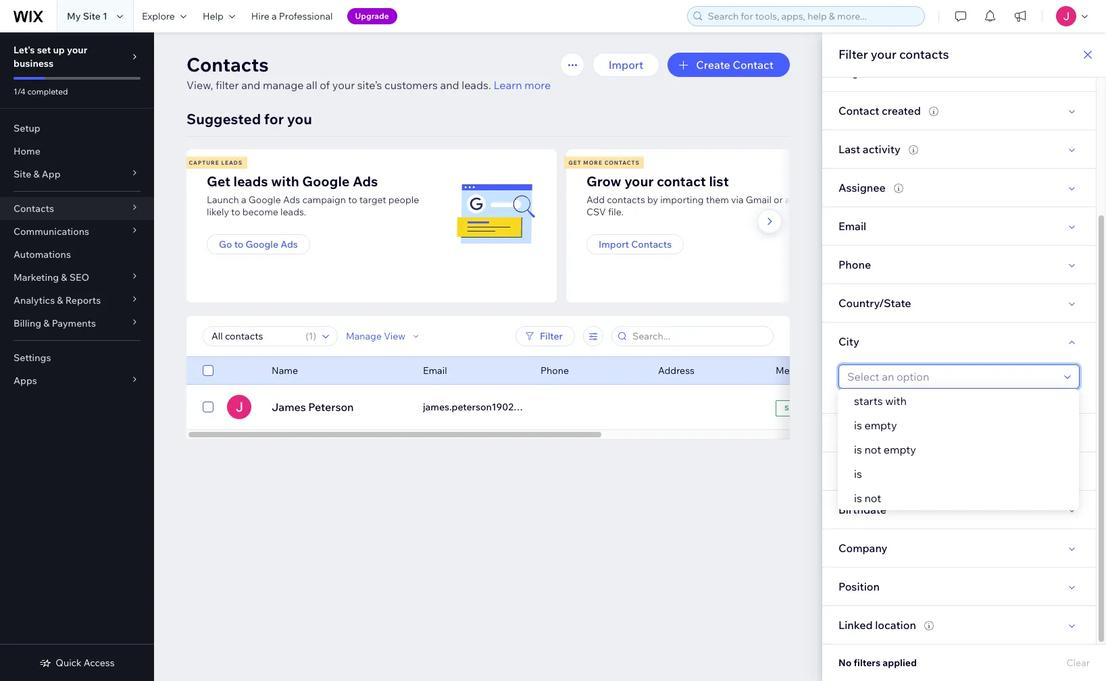 Task type: locate. For each thing, give the bounding box(es) containing it.
0 horizontal spatial and
[[241, 78, 260, 92]]

leads.
[[462, 78, 491, 92], [280, 206, 306, 218]]

import contacts button
[[587, 234, 684, 255]]

0 vertical spatial contact
[[733, 58, 774, 72]]

ads
[[353, 173, 378, 190], [283, 194, 300, 206], [281, 239, 298, 251]]

assignee
[[839, 181, 886, 195]]

contacts
[[899, 47, 949, 62], [607, 194, 645, 206]]

& left the 'seo' in the left top of the page
[[61, 272, 67, 284]]

empty
[[865, 419, 897, 432], [884, 443, 916, 457]]

customers
[[385, 78, 438, 92]]

is for is
[[854, 468, 862, 481]]

import inside import button
[[609, 58, 644, 72]]

is for is not empty
[[854, 443, 862, 457]]

not down language
[[865, 492, 881, 505]]

manage
[[346, 330, 382, 343]]

is
[[854, 419, 862, 432], [854, 443, 862, 457], [854, 468, 862, 481], [854, 492, 862, 505]]

is down street
[[854, 443, 862, 457]]

2 horizontal spatial contacts
[[631, 239, 672, 251]]

0 vertical spatial member
[[776, 365, 813, 377]]

site
[[83, 10, 101, 22], [14, 168, 31, 180], [785, 404, 802, 413]]

contacts up the filter
[[187, 53, 269, 76]]

contact right create
[[733, 58, 774, 72]]

with
[[271, 173, 299, 190], [885, 395, 907, 408]]

contacts up created
[[899, 47, 949, 62]]

2 vertical spatial ads
[[281, 239, 298, 251]]

explore
[[142, 10, 175, 22]]

1 is from the top
[[854, 419, 862, 432]]

2 vertical spatial site
[[785, 404, 802, 413]]

james peterson
[[272, 401, 354, 414]]

my
[[67, 10, 81, 22]]

all
[[306, 78, 317, 92]]

professional
[[279, 10, 333, 22]]

0 horizontal spatial phone
[[541, 365, 569, 377]]

import for import contacts
[[599, 239, 629, 251]]

0 horizontal spatial contact
[[733, 58, 774, 72]]

communications button
[[0, 220, 154, 243]]

1 horizontal spatial email
[[839, 220, 866, 233]]

2 not from the top
[[865, 492, 881, 505]]

0 vertical spatial site
[[83, 10, 101, 22]]

0 horizontal spatial email
[[423, 365, 447, 377]]

0 vertical spatial not
[[865, 443, 881, 457]]

1 not from the top
[[865, 443, 881, 457]]

leads. right become
[[280, 206, 306, 218]]

quick access button
[[39, 658, 115, 670]]

contacts inside contacts view, filter and manage all of your site's customers and leads. learn more
[[187, 53, 269, 76]]

0 horizontal spatial 1
[[103, 10, 107, 22]]

upgrade button
[[347, 8, 397, 24]]

your
[[67, 44, 87, 56], [871, 47, 897, 62], [332, 78, 355, 92], [625, 173, 654, 190]]

contacts inside contacts dropdown button
[[14, 203, 54, 215]]

0 vertical spatial leads.
[[462, 78, 491, 92]]

import contacts
[[599, 239, 672, 251]]

a right or
[[785, 194, 790, 206]]

billing & payments
[[14, 318, 96, 330]]

0 vertical spatial contacts
[[187, 53, 269, 76]]

filters
[[854, 658, 881, 670]]

& inside 'dropdown button'
[[57, 295, 63, 307]]

site inside popup button
[[14, 168, 31, 180]]

list box
[[838, 389, 1079, 511]]

activity
[[863, 143, 901, 156]]

1 vertical spatial site
[[14, 168, 31, 180]]

quick
[[56, 658, 82, 670]]

is for is empty
[[854, 419, 862, 432]]

0 horizontal spatial a
[[241, 194, 246, 206]]

4 is from the top
[[854, 492, 862, 505]]

upgrade
[[355, 11, 389, 21]]

filter your contacts
[[839, 47, 949, 62]]

a right hire
[[272, 10, 277, 22]]

1/4
[[14, 86, 25, 97]]

1 vertical spatial import
[[599, 239, 629, 251]]

starts
[[854, 395, 883, 408]]

let's set up your business
[[14, 44, 87, 70]]

hire a professional
[[251, 10, 333, 22]]

with inside get leads with google ads launch a google ads campaign to target people likely to become leads.
[[271, 173, 299, 190]]

site down home
[[14, 168, 31, 180]]

your inside contacts view, filter and manage all of your site's customers and leads. learn more
[[332, 78, 355, 92]]

contacts down by
[[631, 239, 672, 251]]

1 vertical spatial contacts
[[14, 203, 54, 215]]

Select an option field
[[843, 366, 1060, 389]]

1 horizontal spatial leads.
[[462, 78, 491, 92]]

member
[[776, 365, 813, 377], [804, 404, 838, 413]]

1 horizontal spatial with
[[885, 395, 907, 408]]

Unsaved view field
[[207, 327, 301, 346]]

people
[[388, 194, 419, 206]]

0 vertical spatial import
[[609, 58, 644, 72]]

site right my
[[83, 10, 101, 22]]

0 horizontal spatial leads.
[[280, 206, 306, 218]]

1 vertical spatial not
[[865, 492, 881, 505]]

0 vertical spatial phone
[[839, 258, 871, 272]]

is up is not
[[854, 468, 862, 481]]

& left app
[[33, 168, 40, 180]]

1 vertical spatial member
[[804, 404, 838, 413]]

empty down is empty
[[884, 443, 916, 457]]

google down the leads
[[248, 194, 281, 206]]

to inside button
[[234, 239, 244, 251]]

communications
[[14, 226, 89, 238]]

billing & payments button
[[0, 312, 154, 335]]

get more contacts
[[569, 159, 640, 166]]

by
[[647, 194, 658, 206]]

0 horizontal spatial filter
[[540, 330, 563, 343]]

2 vertical spatial google
[[246, 239, 278, 251]]

to right go
[[234, 239, 244, 251]]

2 is from the top
[[854, 443, 862, 457]]

with right the starts
[[885, 395, 907, 408]]

empty down starts with
[[865, 419, 897, 432]]

1 horizontal spatial contacts
[[187, 53, 269, 76]]

and right customers
[[440, 78, 459, 92]]

& for marketing
[[61, 272, 67, 284]]

& inside dropdown button
[[43, 318, 50, 330]]

create contact button
[[668, 53, 790, 77]]

1
[[103, 10, 107, 22], [309, 330, 313, 343]]

linked location
[[839, 619, 916, 633]]

0 horizontal spatial contacts
[[14, 203, 54, 215]]

phone
[[839, 258, 871, 272], [541, 365, 569, 377]]

phone up country/state
[[839, 258, 871, 272]]

filter inside filter button
[[540, 330, 563, 343]]

and right the filter
[[241, 78, 260, 92]]

your right up
[[67, 44, 87, 56]]

ads up target
[[353, 173, 378, 190]]

and
[[241, 78, 260, 92], [440, 78, 459, 92]]

filter
[[839, 47, 868, 62], [540, 330, 563, 343]]

phone down filter button
[[541, 365, 569, 377]]

0 vertical spatial filter
[[839, 47, 868, 62]]

member down status
[[804, 404, 838, 413]]

ads left campaign
[[283, 194, 300, 206]]

reports
[[65, 295, 101, 307]]

1 vertical spatial filter
[[540, 330, 563, 343]]

2 horizontal spatial site
[[785, 404, 802, 413]]

leads. left learn
[[462, 78, 491, 92]]

linked
[[839, 619, 873, 633]]

1 horizontal spatial a
[[272, 10, 277, 22]]

your right of
[[332, 78, 355, 92]]

analytics
[[14, 295, 55, 307]]

1 horizontal spatial filter
[[839, 47, 868, 62]]

not for is not empty
[[865, 443, 881, 457]]

1 vertical spatial with
[[885, 395, 907, 408]]

app
[[42, 168, 61, 180]]

contacts button
[[0, 197, 154, 220]]

let's
[[14, 44, 35, 56]]

create contact
[[696, 58, 774, 72]]

ads down get leads with google ads launch a google ads campaign to target people likely to become leads.
[[281, 239, 298, 251]]

0 vertical spatial 1
[[103, 10, 107, 22]]

learn
[[494, 78, 522, 92]]

contacts left by
[[607, 194, 645, 206]]

& for billing
[[43, 318, 50, 330]]

member left status
[[776, 365, 813, 377]]

0 vertical spatial with
[[271, 173, 299, 190]]

with right the leads
[[271, 173, 299, 190]]

get
[[207, 173, 230, 190]]

add
[[587, 194, 605, 206]]

not up language
[[865, 443, 881, 457]]

1 horizontal spatial contacts
[[899, 47, 949, 62]]

& for site
[[33, 168, 40, 180]]

apps
[[14, 375, 37, 387]]

& inside popup button
[[61, 272, 67, 284]]

settings
[[14, 352, 51, 364]]

1 vertical spatial leads.
[[280, 206, 306, 218]]

of
[[320, 78, 330, 92]]

contact
[[657, 173, 706, 190]]

leads
[[233, 173, 268, 190]]

not
[[865, 443, 881, 457], [865, 492, 881, 505]]

0 horizontal spatial contacts
[[607, 194, 645, 206]]

contacts for contacts view, filter and manage all of your site's customers and leads. learn more
[[187, 53, 269, 76]]

list box containing starts with
[[838, 389, 1079, 511]]

site for site member
[[785, 404, 802, 413]]

1 vertical spatial 1
[[309, 330, 313, 343]]

is down the starts
[[854, 419, 862, 432]]

1 right my
[[103, 10, 107, 22]]

1 horizontal spatial and
[[440, 78, 459, 92]]

0 horizontal spatial with
[[271, 173, 299, 190]]

site down member status
[[785, 404, 802, 413]]

1 vertical spatial google
[[248, 194, 281, 206]]

2 vertical spatial contacts
[[631, 239, 672, 251]]

billing
[[14, 318, 41, 330]]

& right billing
[[43, 318, 50, 330]]

a inside get leads with google ads launch a google ads campaign to target people likely to become leads.
[[241, 194, 246, 206]]

google
[[302, 173, 350, 190], [248, 194, 281, 206], [246, 239, 278, 251]]

1 horizontal spatial 1
[[309, 330, 313, 343]]

google up campaign
[[302, 173, 350, 190]]

country/state
[[839, 297, 911, 310]]

google down become
[[246, 239, 278, 251]]

1 vertical spatial contact
[[839, 104, 880, 118]]

list containing get leads with google ads
[[184, 149, 942, 303]]

payments
[[52, 318, 96, 330]]

manage
[[263, 78, 304, 92]]

sidebar element
[[0, 32, 154, 682]]

contacts up the communications
[[14, 203, 54, 215]]

a down the leads
[[241, 194, 246, 206]]

0 vertical spatial google
[[302, 173, 350, 190]]

your up 'segment'
[[871, 47, 897, 62]]

email
[[839, 220, 866, 233], [423, 365, 447, 377]]

site's
[[357, 78, 382, 92]]

is down language
[[854, 492, 862, 505]]

hire a professional link
[[243, 0, 341, 32]]

get leads with google ads launch a google ads campaign to target people likely to become leads.
[[207, 173, 419, 218]]

2 horizontal spatial a
[[785, 194, 790, 206]]

& inside popup button
[[33, 168, 40, 180]]

1 left the manage
[[309, 330, 313, 343]]

contact down 'segment'
[[839, 104, 880, 118]]

1 horizontal spatial contact
[[839, 104, 880, 118]]

starts with
[[854, 395, 907, 408]]

1 vertical spatial contacts
[[607, 194, 645, 206]]

0 horizontal spatial site
[[14, 168, 31, 180]]

& left the reports
[[57, 295, 63, 307]]

import inside button
[[599, 239, 629, 251]]

list
[[184, 149, 942, 303]]

is not
[[854, 492, 881, 505]]

quick access
[[56, 658, 115, 670]]

None checkbox
[[203, 363, 214, 379], [203, 399, 214, 416], [203, 363, 214, 379], [203, 399, 214, 416]]

your up by
[[625, 173, 654, 190]]

1 vertical spatial ads
[[283, 194, 300, 206]]

3 is from the top
[[854, 468, 862, 481]]

company
[[839, 542, 888, 555]]

1/4 completed
[[14, 86, 68, 97]]



Task type: vqa. For each thing, say whether or not it's contained in the screenshot.
Name
yes



Task type: describe. For each thing, give the bounding box(es) containing it.
contacts inside the import contacts button
[[631, 239, 672, 251]]

target
[[359, 194, 386, 206]]

is not empty
[[854, 443, 916, 457]]

automations link
[[0, 243, 154, 266]]

view
[[384, 330, 406, 343]]

segment
[[839, 66, 885, 79]]

seo
[[69, 272, 89, 284]]

import for import
[[609, 58, 644, 72]]

is for is not
[[854, 492, 862, 505]]

member status
[[776, 365, 843, 377]]

is empty
[[854, 419, 897, 432]]

gmail
[[746, 194, 772, 206]]

file.
[[608, 206, 624, 218]]

last
[[839, 143, 860, 156]]

setup link
[[0, 117, 154, 140]]

1 horizontal spatial phone
[[839, 258, 871, 272]]

your inside grow your contact list add contacts by importing them via gmail or a csv file.
[[625, 173, 654, 190]]

apps button
[[0, 370, 154, 393]]

status
[[815, 365, 843, 377]]

home link
[[0, 140, 154, 163]]

contacts for contacts
[[14, 203, 54, 215]]

likely
[[207, 206, 229, 218]]

( 1 )
[[306, 330, 316, 343]]

analytics & reports button
[[0, 289, 154, 312]]

no
[[839, 658, 852, 670]]

filter for filter your contacts
[[839, 47, 868, 62]]

last activity
[[839, 143, 901, 156]]

grow your contact list add contacts by importing them via gmail or a csv file.
[[587, 173, 790, 218]]

marketing & seo button
[[0, 266, 154, 289]]

via
[[731, 194, 744, 206]]

suggested for you
[[187, 110, 312, 128]]

not for is not
[[865, 492, 881, 505]]

(
[[306, 330, 309, 343]]

contact inside button
[[733, 58, 774, 72]]

site & app
[[14, 168, 61, 180]]

hire
[[251, 10, 270, 22]]

2 and from the left
[[440, 78, 459, 92]]

capture
[[189, 159, 219, 166]]

for
[[264, 110, 284, 128]]

a inside grow your contact list add contacts by importing them via gmail or a csv file.
[[785, 194, 790, 206]]

help button
[[195, 0, 243, 32]]

settings link
[[0, 347, 154, 370]]

access
[[84, 658, 115, 670]]

1 vertical spatial email
[[423, 365, 447, 377]]

help
[[203, 10, 224, 22]]

manage view
[[346, 330, 406, 343]]

with inside list box
[[885, 395, 907, 408]]

analytics & reports
[[14, 295, 101, 307]]

leads. inside get leads with google ads launch a google ads campaign to target people likely to become leads.
[[280, 206, 306, 218]]

or
[[774, 194, 783, 206]]

to left target
[[348, 194, 357, 206]]

site for site & app
[[14, 168, 31, 180]]

& for analytics
[[57, 295, 63, 307]]

0 vertical spatial contacts
[[899, 47, 949, 62]]

0 vertical spatial empty
[[865, 419, 897, 432]]

no filters applied
[[839, 658, 917, 670]]

my site 1
[[67, 10, 107, 22]]

more
[[525, 78, 551, 92]]

contacts inside grow your contact list add contacts by importing them via gmail or a csv file.
[[607, 194, 645, 206]]

importing
[[660, 194, 704, 206]]

you
[[287, 110, 312, 128]]

location
[[875, 619, 916, 633]]

leads. inside contacts view, filter and manage all of your site's customers and leads. learn more
[[462, 78, 491, 92]]

marketing & seo
[[14, 272, 89, 284]]

0 vertical spatial email
[[839, 220, 866, 233]]

Search for tools, apps, help & more... field
[[704, 7, 920, 26]]

contacts
[[605, 159, 640, 166]]

campaign
[[302, 194, 346, 206]]

created
[[882, 104, 921, 118]]

name
[[272, 365, 298, 377]]

ads inside button
[[281, 239, 298, 251]]

)
[[313, 330, 316, 343]]

manage view button
[[346, 330, 422, 343]]

grow
[[587, 173, 621, 190]]

contact created
[[839, 104, 921, 118]]

address
[[658, 365, 695, 377]]

setup
[[14, 122, 40, 134]]

completed
[[27, 86, 68, 97]]

go to google ads button
[[207, 234, 310, 255]]

them
[[706, 194, 729, 206]]

become
[[242, 206, 278, 218]]

learn more button
[[494, 77, 551, 93]]

get
[[569, 159, 582, 166]]

google inside button
[[246, 239, 278, 251]]

1 vertical spatial empty
[[884, 443, 916, 457]]

james
[[272, 401, 306, 414]]

1 horizontal spatial site
[[83, 10, 101, 22]]

site member
[[785, 404, 838, 413]]

launch
[[207, 194, 239, 206]]

0 vertical spatial ads
[[353, 173, 378, 190]]

import button
[[593, 53, 660, 77]]

james peterson image
[[227, 395, 251, 420]]

capture leads
[[189, 159, 243, 166]]

filter
[[216, 78, 239, 92]]

filter for filter
[[540, 330, 563, 343]]

set
[[37, 44, 51, 56]]

your inside let's set up your business
[[67, 44, 87, 56]]

more
[[583, 159, 603, 166]]

language
[[839, 465, 889, 478]]

james.peterson1902@gmail.com
[[423, 401, 569, 414]]

1 and from the left
[[241, 78, 260, 92]]

1 vertical spatial phone
[[541, 365, 569, 377]]

to right likely
[[231, 206, 240, 218]]

home
[[14, 145, 40, 157]]

automations
[[14, 249, 71, 261]]

Search... field
[[628, 327, 769, 346]]



